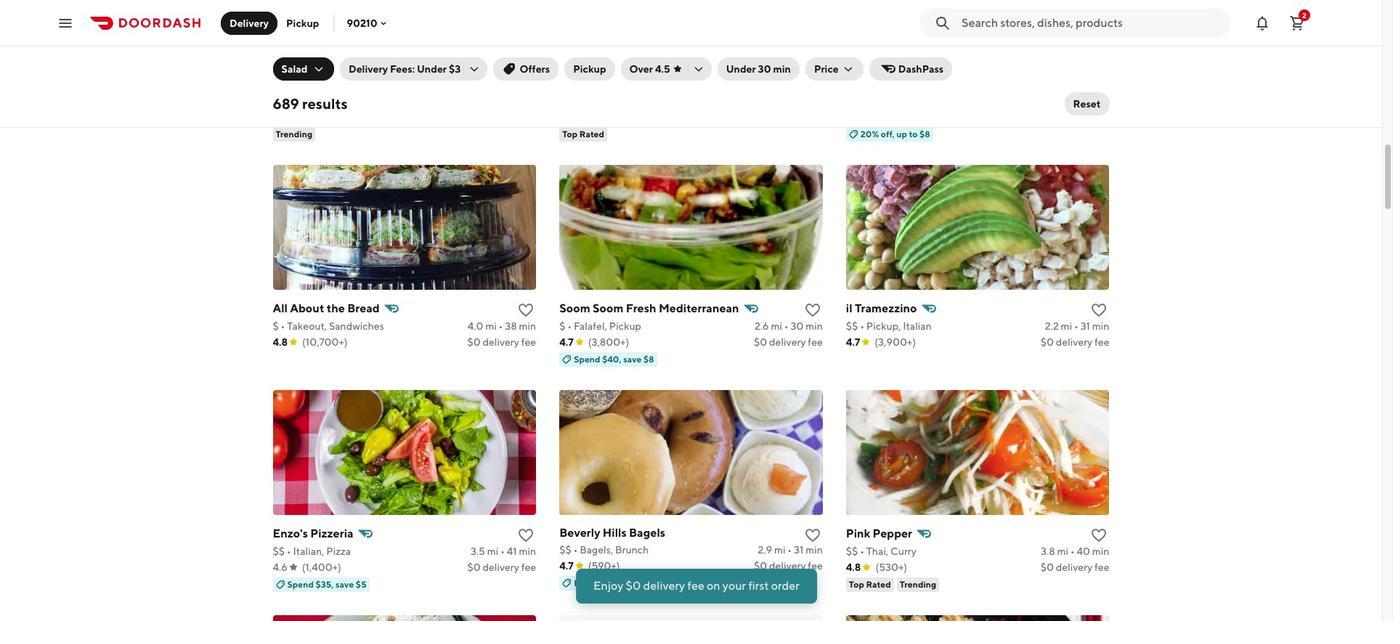 Task type: vqa. For each thing, say whether or not it's contained in the screenshot.
the top "Pickup" button
yes



Task type: locate. For each thing, give the bounding box(es) containing it.
$​0 delivery fee down the 2.2 mi • 31 min on the right
[[1041, 336, 1110, 348]]

$$ • bagels, brunch
[[559, 544, 649, 555]]

1 vertical spatial pickup
[[573, 63, 606, 75]]

up right enjoy
[[637, 577, 648, 588]]

fee for 2.9 mi • 31 min
[[808, 560, 823, 571]]

top rated
[[562, 128, 604, 139], [849, 579, 891, 590]]

$$ • thai, curry
[[846, 545, 917, 557]]

delivery right $0
[[643, 579, 685, 593]]

1 vertical spatial top rated
[[849, 579, 891, 590]]

$$ down beverly
[[559, 544, 571, 555]]

1 horizontal spatial top
[[849, 579, 864, 590]]

min inside "button"
[[773, 63, 791, 75]]

mi for enzo's pizzeria
[[487, 545, 499, 557]]

rated
[[579, 128, 604, 139], [866, 579, 891, 590]]

$5 right "$35,"
[[356, 579, 367, 590]]

to down dashpass button at top right
[[909, 128, 918, 139]]

4.8 for all
[[273, 336, 288, 348]]

top
[[562, 128, 578, 139], [849, 579, 864, 590]]

min for 2.6 mi • 30 min
[[806, 320, 823, 332]]

rated down chicken
[[579, 128, 604, 139]]

0 horizontal spatial off,
[[621, 577, 635, 588]]

fee down 2.9 mi • 31 min
[[808, 560, 823, 571]]

0 vertical spatial off,
[[881, 128, 895, 139]]

save right $40,
[[623, 353, 642, 364]]

0 vertical spatial save
[[623, 353, 642, 364]]

$​0 down 3.5
[[467, 561, 481, 573]]

$​0 delivery fee down 2.6 mi • 30 min
[[754, 336, 823, 348]]

1 vertical spatial off,
[[621, 577, 635, 588]]

0 vertical spatial pickup button
[[278, 11, 328, 35]]

$​0 for all about the bread
[[467, 336, 481, 348]]

1 vertical spatial 4.0
[[468, 320, 483, 332]]

4.7 down beverly
[[559, 560, 574, 571]]

salad
[[281, 63, 308, 75]]

to
[[909, 128, 918, 139], [649, 577, 658, 588]]

all about the bread
[[273, 301, 380, 315]]

mi left 38
[[485, 320, 497, 332]]

3.8
[[1041, 545, 1055, 557]]

top down $$ • thai, curry
[[849, 579, 864, 590]]

$​0 delivery fee for all about the bread
[[467, 336, 536, 348]]

over 4.5 button
[[621, 57, 712, 81]]

1 vertical spatial spend
[[287, 579, 314, 590]]

delivery down 2.9 mi • 31 min
[[769, 560, 806, 571]]

up
[[897, 128, 907, 139], [637, 577, 648, 588]]

41
[[507, 545, 517, 557]]

delivery for 2.2 mi • 31 min
[[1056, 336, 1093, 348]]

1 horizontal spatial under
[[726, 63, 756, 75]]

fee for 2.6 mi • 30 min
[[808, 336, 823, 348]]

0 vertical spatial pickup
[[286, 17, 319, 29]]

deals: 20% off, up to $5
[[574, 577, 671, 588]]

healthy,
[[293, 95, 331, 107]]

delivery down reset
[[1056, 111, 1093, 123]]

1 horizontal spatial off,
[[881, 128, 895, 139]]

min for 3.5 mi • 41 min
[[519, 545, 536, 557]]

click to add this store to your saved list image up the 2.2 mi • 31 min on the right
[[1091, 301, 1108, 319]]

off, down brunch
[[621, 577, 635, 588]]

0 horizontal spatial 31
[[794, 544, 804, 555]]

0 horizontal spatial rated
[[579, 128, 604, 139]]

mi left 34
[[1059, 95, 1070, 107]]

about
[[290, 301, 324, 315]]

3.8 mi • 40 min
[[1041, 545, 1110, 557]]

mi right 3.5
[[487, 545, 499, 557]]

34
[[1078, 95, 1090, 107]]

$ left falafel, at the left bottom of the page
[[559, 320, 565, 332]]

pickup button left over at the top left of page
[[565, 57, 615, 81]]

fee down reset
[[1095, 111, 1110, 123]]

reset button
[[1065, 92, 1110, 115]]

$8 down 'dashpass'
[[920, 128, 930, 139]]

1 vertical spatial save
[[336, 579, 354, 590]]

0 vertical spatial rated
[[579, 128, 604, 139]]

click to add this store to your saved list image left pink
[[804, 526, 821, 544]]

spend
[[574, 353, 600, 364], [287, 579, 314, 590]]

0 horizontal spatial pickup
[[286, 17, 319, 29]]

mi right 2.9
[[774, 544, 786, 555]]

mi for il tramezzino
[[1061, 320, 1072, 332]]

31 for 2.9 mi • 31 min
[[794, 544, 804, 555]]

pickup for pickup 'button' to the bottom
[[573, 63, 606, 75]]

click to add this store to your saved list image up 3.8 mi • 40 min
[[1091, 526, 1108, 544]]

20% down (590+)
[[601, 577, 620, 588]]

1 horizontal spatial 4.8
[[846, 561, 861, 573]]

fee down the 2.2 mi • 31 min on the right
[[1095, 336, 1110, 348]]

0 horizontal spatial delivery
[[230, 17, 269, 29]]

$8 right $40,
[[644, 353, 654, 364]]

0 vertical spatial top
[[562, 128, 578, 139]]

4.8
[[273, 336, 288, 348], [846, 561, 861, 573]]

click to add this store to your saved list image up 3.5 mi • 41 min
[[517, 526, 535, 544]]

calif
[[559, 76, 585, 90]]

1 vertical spatial 4.8
[[846, 561, 861, 573]]

4.0 mi • 38 min
[[468, 320, 536, 332]]

fee for 2.2 mi • 31 min
[[1095, 336, 1110, 348]]

2 $ from the left
[[559, 320, 565, 332]]

top down the calif
[[562, 128, 578, 139]]

fee down 2.6 mi • 30 min
[[808, 336, 823, 348]]

click to add this store to your saved list image for sightglass
[[1091, 76, 1108, 93]]

0 vertical spatial 30
[[758, 63, 771, 75]]

order
[[771, 579, 800, 593]]

il
[[846, 301, 852, 315]]

$​0 delivery fee for enzo's pizzeria
[[467, 561, 536, 573]]

$$ for il tramezzino
[[846, 320, 858, 332]]

under
[[417, 63, 447, 75], [726, 63, 756, 75]]

fee inside 4.0 mi • 34 min $​0 delivery fee
[[1095, 111, 1110, 123]]

2.9
[[758, 544, 772, 555]]

min right 34
[[1092, 95, 1110, 107]]

$​0 delivery fee down 4.0 mi • 38 min
[[467, 336, 536, 348]]

mi for pink pepper
[[1057, 545, 1069, 557]]

min right 38
[[519, 320, 536, 332]]

delivery down 2.6 mi • 30 min
[[769, 336, 806, 348]]

mi for soom soom fresh mediterranean
[[771, 320, 782, 332]]

4.8 down takeout,
[[273, 336, 288, 348]]

$​0 delivery fee for pink pepper
[[1041, 561, 1110, 573]]

free
[[370, 95, 391, 107]]

0 horizontal spatial pickup button
[[278, 11, 328, 35]]

delivery down 3.5 mi • 41 min
[[483, 561, 519, 573]]

1 horizontal spatial 30
[[791, 320, 804, 332]]

min right 40
[[1092, 545, 1110, 557]]

• right 2.9
[[788, 544, 792, 555]]

0 vertical spatial 31
[[1081, 320, 1090, 332]]

• left 34
[[1072, 95, 1076, 107]]

0 horizontal spatial 30
[[758, 63, 771, 75]]

$​0 down 4.0 mi • 38 min
[[467, 336, 481, 348]]

0 vertical spatial spend
[[574, 353, 600, 364]]

over 4.5
[[629, 63, 670, 75]]

offers
[[520, 63, 550, 75]]

delivery for delivery fees: under $3
[[349, 63, 388, 75]]

reset
[[1073, 98, 1101, 110]]

1 vertical spatial delivery
[[349, 63, 388, 75]]

2
[[1302, 11, 1307, 19]]

$$ up 4.6
[[273, 545, 285, 557]]

pepper
[[873, 526, 912, 540]]

4.0 left 34
[[1041, 95, 1057, 107]]

takeout,
[[287, 320, 327, 332]]

$$ • pickup, italian
[[846, 320, 932, 332]]

$​0 for pink pepper
[[1041, 561, 1054, 573]]

$ • falafel, pickup
[[559, 320, 641, 332]]

1 vertical spatial top
[[849, 579, 864, 590]]

pickup up salad button
[[286, 17, 319, 29]]

1 vertical spatial up
[[637, 577, 648, 588]]

click to add this store to your saved list image for il tramezzino
[[1091, 301, 1108, 319]]

1 horizontal spatial 4.0
[[1041, 95, 1057, 107]]

$​0
[[1041, 111, 1054, 123], [467, 336, 481, 348], [754, 336, 767, 348], [1041, 336, 1054, 348], [754, 560, 767, 571], [467, 561, 481, 573], [1041, 561, 1054, 573]]

4.5
[[655, 63, 670, 75]]

30
[[758, 63, 771, 75], [791, 320, 804, 332]]

1 horizontal spatial pickup
[[573, 63, 606, 75]]

fee down 3.5 mi • 41 min
[[521, 561, 536, 573]]

pickup
[[286, 17, 319, 29], [573, 63, 606, 75], [609, 320, 641, 332]]

4.7
[[559, 336, 574, 348], [846, 336, 860, 348], [559, 560, 574, 571]]

$​0 down 2.6
[[754, 336, 767, 348]]

soom up falafel, at the left bottom of the page
[[559, 301, 590, 315]]

90210
[[347, 17, 377, 29]]

4.0 inside 4.0 mi • 34 min $​0 delivery fee
[[1041, 95, 1057, 107]]

pickup for the leftmost pickup 'button'
[[286, 17, 319, 29]]

click to add this store to your saved list image
[[517, 76, 535, 93], [1091, 76, 1108, 93], [517, 301, 535, 319], [804, 301, 821, 319], [1091, 301, 1108, 319], [517, 526, 535, 544]]

fee for 3.5 mi • 41 min
[[521, 561, 536, 573]]

0 horizontal spatial 4.8
[[273, 336, 288, 348]]

• right 2.2
[[1074, 320, 1079, 332]]

4.0 for 4.0 mi • 34 min $​0 delivery fee
[[1041, 95, 1057, 107]]

(590+)
[[588, 560, 620, 571]]

30 left "price"
[[758, 63, 771, 75]]

1 horizontal spatial save
[[623, 353, 642, 364]]

pickup button up salad button
[[278, 11, 328, 35]]

0 vertical spatial $8
[[920, 128, 930, 139]]

dashpass button
[[869, 57, 952, 81]]

min right 2.9
[[806, 544, 823, 555]]

0 horizontal spatial $
[[273, 320, 279, 332]]

$$ down pink
[[846, 545, 858, 557]]

trending down the (530+)
[[900, 579, 937, 590]]

spend $40, save $8
[[574, 353, 654, 364]]

0 horizontal spatial under
[[417, 63, 447, 75]]

1 vertical spatial $8
[[644, 353, 654, 364]]

$$ down the il
[[846, 320, 858, 332]]

31 right 2.9
[[794, 544, 804, 555]]

soom
[[559, 301, 590, 315], [593, 301, 624, 315]]

4.7 down $ • falafel, pickup
[[559, 336, 574, 348]]

click to add this store to your saved list image for soom soom fresh mediterranean
[[804, 301, 821, 319]]

38
[[505, 320, 517, 332]]

click to add this store to your saved list image up 4.0 mi • 38 min
[[517, 301, 535, 319]]

deals:
[[574, 577, 599, 588]]

mi right 2.6
[[771, 320, 782, 332]]

delivery for 4.0 mi • 38 min
[[483, 336, 519, 348]]

0 horizontal spatial top
[[562, 128, 578, 139]]

min left "price"
[[773, 63, 791, 75]]

1 horizontal spatial delivery
[[349, 63, 388, 75]]

20% down sightglass
[[861, 128, 879, 139]]

click to add this store to your saved list image
[[804, 76, 821, 93], [804, 526, 821, 544], [1091, 526, 1108, 544]]

1 vertical spatial 20%
[[601, 577, 620, 588]]

0 vertical spatial trending
[[276, 128, 312, 139]]

2.6
[[755, 320, 769, 332]]

fee down 4.0 mi • 38 min
[[521, 336, 536, 348]]

1 vertical spatial 31
[[794, 544, 804, 555]]

1 horizontal spatial 20%
[[861, 128, 879, 139]]

0 vertical spatial up
[[897, 128, 907, 139]]

1 horizontal spatial spend
[[574, 353, 600, 364]]

trending
[[276, 128, 312, 139], [900, 579, 937, 590]]

goop
[[273, 76, 301, 90]]

0 horizontal spatial save
[[336, 579, 354, 590]]

1 $ from the left
[[273, 320, 279, 332]]

pickup up the calif
[[573, 63, 606, 75]]

soom up $ • falafel, pickup
[[593, 301, 624, 315]]

$​0 down 3.8 at bottom
[[1041, 561, 1054, 573]]

$​0 left reset button
[[1041, 111, 1054, 123]]

$
[[273, 320, 279, 332], [559, 320, 565, 332]]

beverly hills bagels
[[559, 526, 665, 539]]

1 horizontal spatial 31
[[1081, 320, 1090, 332]]

$​0 for enzo's pizzeria
[[467, 561, 481, 573]]

2 under from the left
[[726, 63, 756, 75]]

0 horizontal spatial 4.0
[[468, 320, 483, 332]]

delivery down 4.0 mi • 38 min
[[483, 336, 519, 348]]

2 vertical spatial pickup
[[609, 320, 641, 332]]

min for 2.2 mi • 31 min
[[1092, 320, 1110, 332]]

0 horizontal spatial top rated
[[562, 128, 604, 139]]

enzo's
[[273, 526, 308, 540]]

dashpass
[[898, 63, 944, 75]]

1 vertical spatial to
[[649, 577, 658, 588]]

$​0 for il tramezzino
[[1041, 336, 1054, 348]]

off,
[[881, 128, 895, 139], [621, 577, 635, 588]]

off, down sightglass
[[881, 128, 895, 139]]

$ down "all"
[[273, 320, 279, 332]]

31
[[1081, 320, 1090, 332], [794, 544, 804, 555]]

$$ for enzo's pizzeria
[[273, 545, 285, 557]]

30 right 2.6
[[791, 320, 804, 332]]

rated down the (530+)
[[866, 579, 891, 590]]

0 horizontal spatial spend
[[287, 579, 314, 590]]

top rated down the (530+)
[[849, 579, 891, 590]]

1 horizontal spatial pickup button
[[565, 57, 615, 81]]

4.0 left 38
[[468, 320, 483, 332]]

mi
[[1059, 95, 1070, 107], [485, 320, 497, 332], [771, 320, 782, 332], [1061, 320, 1072, 332], [774, 544, 786, 555], [487, 545, 499, 557], [1057, 545, 1069, 557]]

$5 right $0
[[660, 577, 671, 588]]

20%
[[861, 128, 879, 139], [601, 577, 620, 588]]

click to add this store to your saved list image down "price"
[[804, 76, 821, 93]]

31 right 2.2
[[1081, 320, 1090, 332]]

the
[[327, 301, 345, 315]]

salad button
[[273, 57, 334, 81]]

0 vertical spatial to
[[909, 128, 918, 139]]

pickup up (3,800+) at the bottom of page
[[609, 320, 641, 332]]

1 horizontal spatial soom
[[593, 301, 624, 315]]

click to add this store to your saved list image up 2.6 mi • 30 min
[[804, 301, 821, 319]]

save for soom
[[623, 353, 642, 364]]

$​0 delivery fee down 3.8 mi • 40 min
[[1041, 561, 1110, 573]]

all
[[273, 301, 288, 315]]

your
[[723, 579, 746, 593]]

0 vertical spatial 4.8
[[273, 336, 288, 348]]

trending down the 689
[[276, 128, 312, 139]]

delivery inside button
[[230, 17, 269, 29]]

$​0 delivery fee down 3.5 mi • 41 min
[[467, 561, 536, 573]]

2 soom from the left
[[593, 301, 624, 315]]

spend left $40,
[[574, 353, 600, 364]]

1 horizontal spatial rated
[[866, 579, 891, 590]]

3 items, open order cart image
[[1289, 14, 1306, 32]]

4.7 for il
[[846, 336, 860, 348]]

0 horizontal spatial soom
[[559, 301, 590, 315]]

0 vertical spatial delivery
[[230, 17, 269, 29]]

save right "$35,"
[[336, 579, 354, 590]]

click to add this store to your saved list image up reset
[[1091, 76, 1108, 93]]

click to add this store to your saved list image for all about the bread
[[517, 301, 535, 319]]

min for 4.0 mi • 38 min
[[519, 320, 536, 332]]

$ for all about the bread
[[273, 320, 279, 332]]

min right 2.6
[[806, 320, 823, 332]]

spend left "$35,"
[[287, 579, 314, 590]]

mi right 3.8 at bottom
[[1057, 545, 1069, 557]]

to right $0
[[649, 577, 658, 588]]

click to add this store to your saved list image down offers
[[517, 76, 535, 93]]

4.8 for pink
[[846, 561, 861, 573]]

0 vertical spatial 4.0
[[1041, 95, 1057, 107]]

$ • takeout, sandwiches
[[273, 320, 384, 332]]

$​0 delivery fee for soom soom fresh mediterranean
[[754, 336, 823, 348]]

• left falafel, at the left bottom of the page
[[567, 320, 572, 332]]

min
[[773, 63, 791, 75], [1092, 95, 1110, 107], [519, 320, 536, 332], [806, 320, 823, 332], [1092, 320, 1110, 332], [806, 544, 823, 555], [519, 545, 536, 557], [1092, 545, 1110, 557]]

4.0 for 4.0 mi • 38 min
[[468, 320, 483, 332]]

1 vertical spatial trending
[[900, 579, 937, 590]]

$​0 down 2.2
[[1041, 336, 1054, 348]]

beverly
[[559, 526, 600, 539]]

delivery
[[230, 17, 269, 29], [349, 63, 388, 75]]

• down goop
[[287, 95, 291, 107]]

1 horizontal spatial $
[[559, 320, 565, 332]]

0 horizontal spatial 20%
[[601, 577, 620, 588]]



Task type: describe. For each thing, give the bounding box(es) containing it.
1 vertical spatial 30
[[791, 320, 804, 332]]

0 horizontal spatial $5
[[356, 579, 367, 590]]

bagels
[[629, 526, 665, 539]]

click to add this store to your saved list image for goop kitchen
[[517, 76, 535, 93]]

il tramezzino
[[846, 301, 917, 315]]

0 vertical spatial 20%
[[861, 128, 879, 139]]

40
[[1077, 545, 1090, 557]]

1 soom from the left
[[559, 301, 590, 315]]

on
[[707, 579, 720, 593]]

save for pizzeria
[[336, 579, 354, 590]]

1 horizontal spatial top rated
[[849, 579, 891, 590]]

$3
[[449, 63, 461, 75]]

mediterranean
[[659, 301, 739, 315]]

0 horizontal spatial trending
[[276, 128, 312, 139]]

italian,
[[293, 545, 324, 557]]

over
[[629, 63, 653, 75]]

• down "all"
[[281, 320, 285, 332]]

bread
[[347, 301, 380, 315]]

min inside 4.0 mi • 34 min $​0 delivery fee
[[1092, 95, 1110, 107]]

delivery for delivery
[[230, 17, 269, 29]]

mi inside 4.0 mi • 34 min $​0 delivery fee
[[1059, 95, 1070, 107]]

click to add this store to your saved list image for pink pepper
[[1091, 526, 1108, 544]]

results
[[302, 95, 348, 112]]

cafe
[[635, 76, 661, 90]]

calif chicken cafe
[[559, 76, 661, 90]]

delivery for 2.9 mi • 31 min
[[769, 560, 806, 571]]

1 horizontal spatial $5
[[660, 577, 671, 588]]

fee for 4.0 mi • 38 min
[[521, 336, 536, 348]]

1 under from the left
[[417, 63, 447, 75]]

gluten-
[[333, 95, 370, 107]]

• down beverly
[[573, 544, 578, 555]]

2 button
[[1283, 8, 1312, 37]]

first
[[748, 579, 769, 593]]

• left pickup,
[[860, 320, 864, 332]]

italian
[[903, 320, 932, 332]]

spend for enzo's
[[287, 579, 314, 590]]

pizza
[[326, 545, 351, 557]]

• down enzo's at the left of page
[[287, 545, 291, 557]]

$40,
[[602, 353, 622, 364]]

delivery fees: under $3
[[349, 63, 461, 75]]

• right 2.6
[[784, 320, 789, 332]]

• left 41 at the bottom left of page
[[501, 545, 505, 557]]

$0
[[626, 579, 641, 593]]

2.9 mi • 31 min
[[758, 544, 823, 555]]

Store search: begin typing to search for stores available on DoorDash text field
[[962, 15, 1222, 31]]

1 horizontal spatial to
[[909, 128, 918, 139]]

delivery for 3.5 mi • 41 min
[[483, 561, 519, 573]]

bagels,
[[580, 544, 613, 555]]

$​0 for soom soom fresh mediterranean
[[754, 336, 767, 348]]

notification bell image
[[1254, 14, 1271, 32]]

$$ • italian, pizza
[[273, 545, 351, 557]]

• left thai,
[[860, 545, 864, 557]]

price button
[[805, 57, 863, 81]]

0 horizontal spatial up
[[637, 577, 648, 588]]

delivery inside 4.0 mi • 34 min $​0 delivery fee
[[1056, 111, 1093, 123]]

1 vertical spatial rated
[[866, 579, 891, 590]]

(10,700+)
[[302, 336, 348, 348]]

1 horizontal spatial $8
[[920, 128, 930, 139]]

31 for 2.2 mi • 31 min
[[1081, 320, 1090, 332]]

min for 2.9 mi • 31 min
[[806, 544, 823, 555]]

kitchen
[[303, 76, 346, 90]]

1 vertical spatial pickup button
[[565, 57, 615, 81]]

0 horizontal spatial to
[[649, 577, 658, 588]]

click to add this store to your saved list image for calif chicken cafe
[[804, 76, 821, 93]]

offers button
[[493, 57, 559, 81]]

mi for all about the bread
[[485, 320, 497, 332]]

(1,400+)
[[302, 561, 341, 573]]

• left 40
[[1071, 545, 1075, 557]]

delivery for 2.6 mi • 30 min
[[769, 336, 806, 348]]

(3,800+)
[[588, 336, 629, 348]]

delivery button
[[221, 11, 278, 35]]

sightglass
[[846, 76, 902, 90]]

fees:
[[390, 63, 415, 75]]

3.5 mi • 41 min
[[471, 545, 536, 557]]

under 30 min
[[726, 63, 791, 75]]

2.6 mi • 30 min
[[755, 320, 823, 332]]

sandwiches
[[329, 320, 384, 332]]

brunch
[[615, 544, 649, 555]]

soom soom fresh mediterranean
[[559, 301, 739, 315]]

$​0 inside 4.0 mi • 34 min $​0 delivery fee
[[1041, 111, 1054, 123]]

1 horizontal spatial trending
[[900, 579, 937, 590]]

hills
[[603, 526, 627, 539]]

4.6
[[273, 561, 288, 573]]

$$ for pink pepper
[[846, 545, 858, 557]]

90210 button
[[347, 17, 389, 29]]

2 horizontal spatial pickup
[[609, 320, 641, 332]]

$$ • healthy, gluten-free
[[273, 95, 391, 107]]

$35,
[[316, 579, 334, 590]]

4.0 mi • 34 min $​0 delivery fee
[[1041, 95, 1110, 123]]

$$ down goop
[[273, 95, 285, 107]]

30 inside "button"
[[758, 63, 771, 75]]

spend for soom
[[574, 353, 600, 364]]

$​0 delivery fee down 2.9 mi • 31 min
[[754, 560, 823, 571]]

click to add this store to your saved list image for enzo's pizzeria
[[517, 526, 535, 544]]

tramezzino
[[855, 301, 917, 315]]

fee for 3.8 mi • 40 min
[[1095, 561, 1110, 573]]

$ for soom soom fresh mediterranean
[[559, 320, 565, 332]]

$​0 delivery fee for il tramezzino
[[1041, 336, 1110, 348]]

1 horizontal spatial up
[[897, 128, 907, 139]]

min for 3.8 mi • 40 min
[[1092, 545, 1110, 557]]

enjoy
[[594, 579, 623, 593]]

delivery for 3.8 mi • 40 min
[[1056, 561, 1093, 573]]

price
[[814, 63, 839, 75]]

4.7 for soom
[[559, 336, 574, 348]]

fresh
[[626, 301, 656, 315]]

pizzeria
[[310, 526, 353, 540]]

pink
[[846, 526, 870, 540]]

(3,900+)
[[875, 336, 916, 348]]

fee left on
[[688, 579, 704, 593]]

thai,
[[866, 545, 889, 557]]

under inside "button"
[[726, 63, 756, 75]]

goop kitchen
[[273, 76, 346, 90]]

• left 38
[[499, 320, 503, 332]]

2.2 mi • 31 min
[[1045, 320, 1110, 332]]

• inside 4.0 mi • 34 min $​0 delivery fee
[[1072, 95, 1076, 107]]

0 horizontal spatial $8
[[644, 353, 654, 364]]

spend $35, save $5
[[287, 579, 367, 590]]

curry
[[891, 545, 917, 557]]

under 30 min button
[[717, 57, 800, 81]]

3.5
[[471, 545, 485, 557]]

$​0 down 2.9
[[754, 560, 767, 571]]

(530+)
[[876, 561, 907, 573]]

open menu image
[[57, 14, 74, 32]]

pink pepper
[[846, 526, 912, 540]]

689
[[273, 95, 299, 112]]

689 results
[[273, 95, 348, 112]]

0 vertical spatial top rated
[[562, 128, 604, 139]]

enzo's pizzeria
[[273, 526, 353, 540]]

20% off, up to $8
[[861, 128, 930, 139]]



